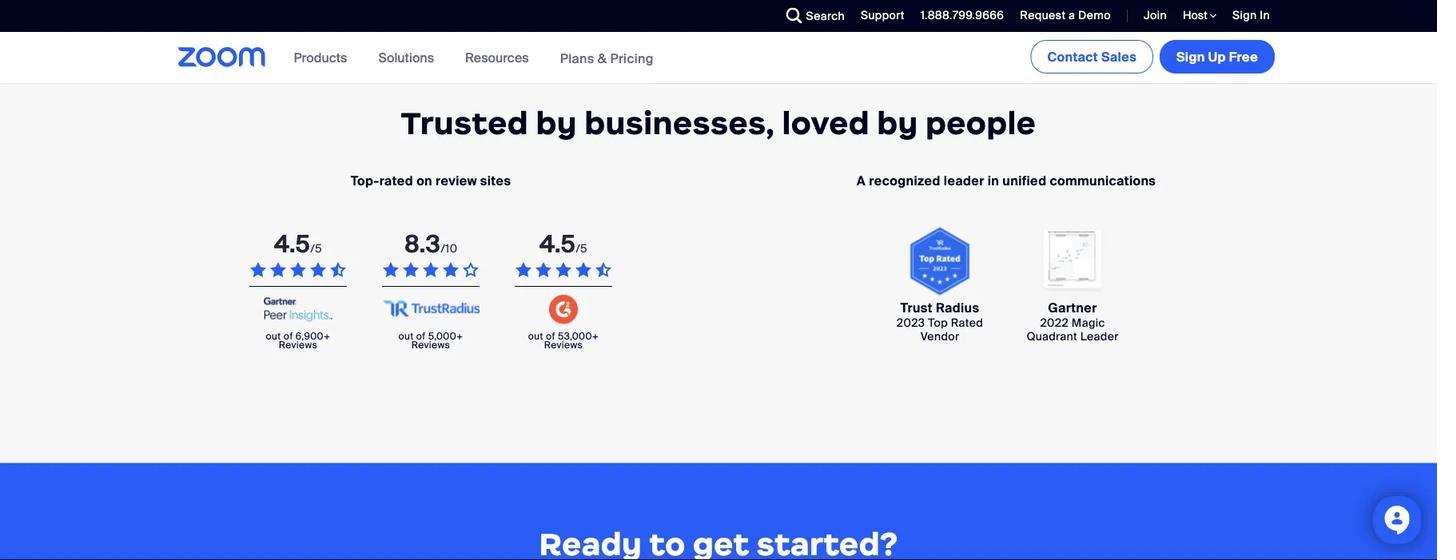 Task type: locate. For each thing, give the bounding box(es) containing it.
reviews for out of 6,900+ reviews learn more
[[279, 339, 318, 351]]

top-rated on review sites
[[351, 172, 511, 189]]

in
[[1261, 8, 1271, 23]]

banner
[[159, 32, 1279, 84]]

of inside "out of 5,000+ reviews learn more"
[[416, 330, 426, 343]]

2 4.5 stars image from the left
[[516, 262, 612, 278]]

gartner peet insights logo image
[[250, 295, 347, 324]]

4.5 up gartner peet insights logo at the left of the page
[[274, 229, 311, 260]]

reviews down trust radius logo
[[412, 339, 450, 351]]

4.5 for out of 6,900+ reviews learn more
[[274, 229, 311, 260]]

by
[[536, 104, 577, 143], [878, 104, 919, 143]]

of left 53,000+ on the bottom left of page
[[546, 330, 556, 343]]

reviews for out of 5,000+ reviews learn more
[[412, 339, 450, 351]]

sign left up
[[1177, 48, 1206, 65]]

1 of from the left
[[284, 330, 293, 343]]

1 horizontal spatial /5
[[576, 241, 588, 256]]

1 horizontal spatial 4.5 /5
[[540, 229, 588, 260]]

out of 53,000+ reviews learn more
[[528, 330, 599, 373]]

learn down 53,000+ on the bottom left of page
[[532, 358, 564, 373]]

1 more from the left
[[301, 358, 330, 373]]

learn down 5,000+
[[399, 358, 431, 373]]

2 reviews from the left
[[412, 339, 450, 351]]

1 4.5 from the left
[[274, 229, 311, 260]]

3 out from the left
[[528, 330, 544, 343]]

0 horizontal spatial more
[[301, 358, 330, 373]]

0 horizontal spatial 4.5 /5
[[274, 229, 322, 260]]

trusted
[[401, 104, 529, 143]]

quadrant
[[1027, 329, 1078, 344]]

3 more from the left
[[567, 358, 596, 373]]

trust radius 2023 top rated vendor
[[897, 300, 984, 344]]

2 /5 from the left
[[576, 241, 588, 256]]

3 reviews from the left
[[544, 339, 583, 351]]

sign inside button
[[1177, 48, 1206, 65]]

learn inside out of 6,900+ reviews learn more
[[266, 358, 298, 373]]

gartner
[[1049, 300, 1098, 316]]

4.5 stars image up g2 logo
[[516, 262, 612, 278]]

of for out of 5,000+ reviews learn more
[[416, 330, 426, 343]]

1.888.799.9666
[[921, 8, 1005, 23]]

unified
[[1003, 172, 1047, 189]]

1 horizontal spatial by
[[878, 104, 919, 143]]

0 horizontal spatial by
[[536, 104, 577, 143]]

/5 up gartner peet insights logo at the left of the page
[[311, 241, 322, 256]]

1 4.5 /5 from the left
[[274, 229, 322, 260]]

4.5 stars image up gartner peet insights logo at the left of the page
[[250, 262, 346, 278]]

sign in link
[[1221, 0, 1279, 32], [1233, 8, 1271, 23]]

0 horizontal spatial learn
[[266, 358, 298, 373]]

0 horizontal spatial 4.5 stars image
[[250, 262, 346, 278]]

more inside out of 53,000+ reviews learn more
[[567, 358, 596, 373]]

solutions button
[[379, 32, 442, 83]]

2 of from the left
[[416, 330, 426, 343]]

host
[[1184, 8, 1211, 23]]

more down 53,000+ on the bottom left of page
[[567, 358, 596, 373]]

reviews inside out of 53,000+ reviews learn more
[[544, 339, 583, 351]]

2 horizontal spatial out
[[528, 330, 544, 343]]

banner containing contact sales
[[159, 32, 1279, 84]]

more down 5,000+
[[434, 358, 463, 373]]

2 more from the left
[[434, 358, 463, 373]]

53,000+
[[558, 330, 599, 343]]

on
[[417, 172, 433, 189]]

resources
[[466, 49, 529, 66]]

/5
[[311, 241, 322, 256], [576, 241, 588, 256]]

out inside "out of 5,000+ reviews learn more"
[[399, 330, 414, 343]]

1 horizontal spatial reviews
[[412, 339, 450, 351]]

learn inside out of 53,000+ reviews learn more
[[532, 358, 564, 373]]

plans & pricing link
[[560, 50, 654, 67], [560, 50, 654, 67]]

leader
[[944, 172, 985, 189]]

request a demo
[[1021, 8, 1112, 23]]

0 horizontal spatial reviews
[[279, 339, 318, 351]]

out
[[266, 330, 281, 343], [399, 330, 414, 343], [528, 330, 544, 343]]

more for out of 53,000+ reviews learn more
[[567, 358, 596, 373]]

of left 6,900+
[[284, 330, 293, 343]]

/5 up g2 logo
[[576, 241, 588, 256]]

products button
[[294, 32, 355, 83]]

radius
[[936, 300, 980, 316]]

0 horizontal spatial /5
[[311, 241, 322, 256]]

reviews down g2 logo
[[544, 339, 583, 351]]

by up recognized
[[878, 104, 919, 143]]

1 vertical spatial sign
[[1177, 48, 1206, 65]]

gartner image
[[1039, 228, 1107, 296]]

out inside out of 6,900+ reviews learn more
[[266, 330, 281, 343]]

join link
[[1132, 0, 1172, 32], [1144, 8, 1168, 23]]

1 horizontal spatial more
[[434, 358, 463, 373]]

top-
[[351, 172, 380, 189]]

2 4.5 from the left
[[540, 229, 576, 260]]

more
[[301, 358, 330, 373], [434, 358, 463, 373], [567, 358, 596, 373]]

1 learn from the left
[[266, 358, 298, 373]]

0 horizontal spatial sign
[[1177, 48, 1206, 65]]

sign left in
[[1233, 8, 1258, 23]]

1 4.5 stars image from the left
[[250, 262, 346, 278]]

learn down 6,900+
[[266, 358, 298, 373]]

0 vertical spatial sign
[[1233, 8, 1258, 23]]

more inside "out of 5,000+ reviews learn more"
[[434, 358, 463, 373]]

of inside out of 6,900+ reviews learn more
[[284, 330, 293, 343]]

gartner 2022 magic quadrant leader
[[1027, 300, 1119, 344]]

4.5 stars image
[[250, 262, 346, 278], [516, 262, 612, 278]]

1 out from the left
[[266, 330, 281, 343]]

of
[[284, 330, 293, 343], [416, 330, 426, 343], [546, 330, 556, 343]]

2 horizontal spatial more
[[567, 358, 596, 373]]

4.5 /5 for out of 53,000+ reviews learn more
[[540, 229, 588, 260]]

out down g2 logo
[[528, 330, 544, 343]]

reviews inside out of 6,900+ reviews learn more
[[279, 339, 318, 351]]

of inside out of 53,000+ reviews learn more
[[546, 330, 556, 343]]

a
[[1069, 8, 1076, 23]]

join link up meetings navigation
[[1144, 8, 1168, 23]]

by down plans
[[536, 104, 577, 143]]

1 horizontal spatial learn
[[399, 358, 431, 373]]

people
[[926, 104, 1037, 143]]

6,900+
[[296, 330, 331, 343]]

trusted by businesses, loved by people
[[401, 104, 1037, 143]]

1 horizontal spatial of
[[416, 330, 426, 343]]

sign
[[1233, 8, 1258, 23], [1177, 48, 1206, 65]]

4.5 /5 up gartner peet insights logo at the left of the page
[[274, 229, 322, 260]]

reviews
[[279, 339, 318, 351], [412, 339, 450, 351], [544, 339, 583, 351]]

4 stars image
[[383, 262, 479, 278]]

2 horizontal spatial reviews
[[544, 339, 583, 351]]

plans & pricing
[[560, 50, 654, 67]]

sales
[[1102, 48, 1137, 65]]

0 horizontal spatial 4.5
[[274, 229, 311, 260]]

reviews down gartner peet insights logo at the left of the page
[[279, 339, 318, 351]]

businesses,
[[585, 104, 775, 143]]

learn for out of 53,000+ reviews learn more
[[532, 358, 564, 373]]

2 horizontal spatial learn
[[532, 358, 564, 373]]

out inside out of 53,000+ reviews learn more
[[528, 330, 544, 343]]

more inside out of 6,900+ reviews learn more
[[301, 358, 330, 373]]

4.5 /5 for out of 6,900+ reviews learn more
[[274, 229, 322, 260]]

1 horizontal spatial out
[[399, 330, 414, 343]]

learn
[[266, 358, 298, 373], [399, 358, 431, 373], [532, 358, 564, 373]]

out down gartner peet insights logo at the left of the page
[[266, 330, 281, 343]]

1 horizontal spatial 4.5 stars image
[[516, 262, 612, 278]]

1.888.799.9666 button
[[909, 0, 1009, 32], [921, 8, 1005, 23]]

2 out from the left
[[399, 330, 414, 343]]

support link
[[849, 0, 909, 32], [861, 8, 905, 23]]

0 horizontal spatial of
[[284, 330, 293, 343]]

2 by from the left
[[878, 104, 919, 143]]

1 reviews from the left
[[279, 339, 318, 351]]

in
[[988, 172, 1000, 189]]

request a demo link
[[1009, 0, 1116, 32], [1021, 8, 1112, 23]]

of for out of 6,900+ reviews learn more
[[284, 330, 293, 343]]

of for out of 53,000+ reviews learn more
[[546, 330, 556, 343]]

1 /5 from the left
[[311, 241, 322, 256]]

2 learn from the left
[[399, 358, 431, 373]]

meetings navigation
[[1028, 32, 1279, 77]]

out of 5,000+ reviews learn more
[[399, 330, 464, 373]]

learn inside "out of 5,000+ reviews learn more"
[[399, 358, 431, 373]]

4.5 /5 up g2 logo
[[540, 229, 588, 260]]

reviews inside "out of 5,000+ reviews learn more"
[[412, 339, 450, 351]]

vendor
[[921, 329, 960, 344]]

resources button
[[466, 32, 536, 83]]

2 horizontal spatial of
[[546, 330, 556, 343]]

0 horizontal spatial out
[[266, 330, 281, 343]]

4.5 up g2 logo
[[540, 229, 576, 260]]

1 horizontal spatial 4.5
[[540, 229, 576, 260]]

learn for out of 5,000+ reviews learn more
[[399, 358, 431, 373]]

3 learn from the left
[[532, 358, 564, 373]]

out down trust radius logo
[[399, 330, 414, 343]]

top
[[929, 316, 949, 330]]

sites
[[481, 172, 511, 189]]

3 of from the left
[[546, 330, 556, 343]]

solutions
[[379, 49, 434, 66]]

1 horizontal spatial sign
[[1233, 8, 1258, 23]]

4.5
[[274, 229, 311, 260], [540, 229, 576, 260]]

request
[[1021, 8, 1066, 23]]

of left 5,000+
[[416, 330, 426, 343]]

more down 6,900+
[[301, 358, 330, 373]]

4.5 /5
[[274, 229, 322, 260], [540, 229, 588, 260]]

2 4.5 /5 from the left
[[540, 229, 588, 260]]



Task type: vqa. For each thing, say whether or not it's contained in the screenshot.
"Details"
no



Task type: describe. For each thing, give the bounding box(es) containing it.
8.3
[[404, 229, 441, 260]]

host button
[[1184, 8, 1217, 23]]

1 by from the left
[[536, 104, 577, 143]]

free
[[1230, 48, 1259, 65]]

products
[[294, 49, 347, 66]]

4.5 stars image for out of 53,000+ reviews learn more
[[516, 262, 612, 278]]

zoom logo image
[[178, 47, 266, 67]]

a
[[857, 172, 866, 189]]

demo
[[1079, 8, 1112, 23]]

plans
[[560, 50, 595, 67]]

pricing
[[611, 50, 654, 67]]

2023
[[897, 316, 926, 330]]

up
[[1209, 48, 1227, 65]]

sign in
[[1233, 8, 1271, 23]]

out for out of 5,000+ reviews learn more
[[399, 330, 414, 343]]

search
[[807, 8, 845, 23]]

contact sales link
[[1031, 40, 1154, 74]]

a recognized leader in unified communications
[[857, 172, 1157, 189]]

magic
[[1072, 316, 1106, 330]]

/5 for out of 6,900+ reviews learn more
[[311, 241, 322, 256]]

rated
[[380, 172, 414, 189]]

product information navigation
[[282, 32, 666, 84]]

search button
[[775, 0, 849, 32]]

8.3 /10
[[404, 229, 458, 260]]

/5 for out of 53,000+ reviews learn more
[[576, 241, 588, 256]]

out of 6,900+ reviews learn more
[[266, 330, 331, 373]]

rated
[[952, 316, 984, 330]]

review
[[436, 172, 477, 189]]

trust
[[901, 300, 933, 316]]

sign for sign in
[[1233, 8, 1258, 23]]

reviews for out of 53,000+ reviews learn more
[[544, 339, 583, 351]]

5,000+
[[428, 330, 464, 343]]

trust radius logo image
[[382, 295, 480, 324]]

2022
[[1041, 316, 1069, 330]]

contact
[[1048, 48, 1099, 65]]

sign up free button
[[1160, 40, 1276, 74]]

sign up free
[[1177, 48, 1259, 65]]

more for out of 6,900+ reviews learn more
[[301, 358, 330, 373]]

4.5 stars image for out of 6,900+ reviews learn more
[[250, 262, 346, 278]]

out for out of 53,000+ reviews learn more
[[528, 330, 544, 343]]

4.5 for out of 53,000+ reviews learn more
[[540, 229, 576, 260]]

sign for sign up free
[[1177, 48, 1206, 65]]

more for out of 5,000+ reviews learn more
[[434, 358, 463, 373]]

contact sales
[[1048, 48, 1137, 65]]

trust radius image
[[906, 228, 974, 296]]

out for out of 6,900+ reviews learn more
[[266, 330, 281, 343]]

loved
[[782, 104, 870, 143]]

g2 logo image
[[515, 295, 613, 324]]

leader
[[1081, 329, 1119, 344]]

learn for out of 6,900+ reviews learn more
[[266, 358, 298, 373]]

join
[[1144, 8, 1168, 23]]

&
[[598, 50, 607, 67]]

/10
[[441, 241, 458, 256]]

recognized
[[869, 172, 941, 189]]

communications
[[1050, 172, 1157, 189]]

support
[[861, 8, 905, 23]]

join link left host
[[1132, 0, 1172, 32]]



